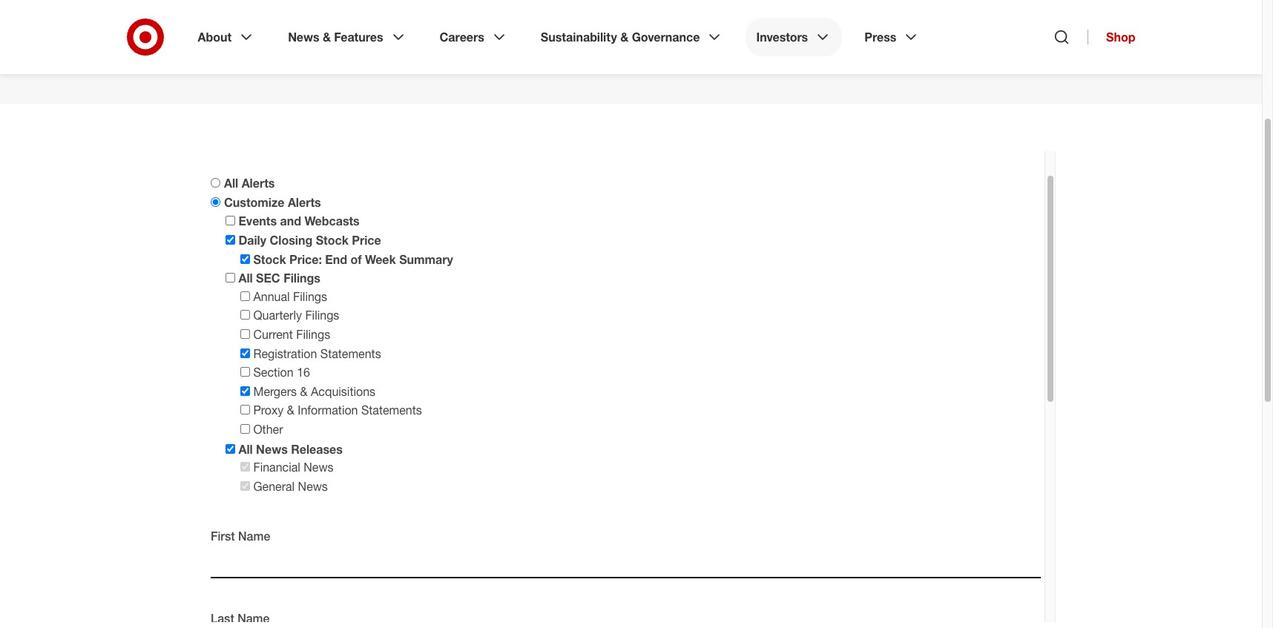 Task type: describe. For each thing, give the bounding box(es) containing it.
shop link
[[1088, 30, 1136, 45]]

investors
[[757, 30, 808, 45]]

news & features
[[288, 30, 383, 45]]

features
[[334, 30, 383, 45]]

sustainability & governance
[[541, 30, 700, 45]]

press
[[865, 30, 897, 45]]

shop
[[1107, 30, 1136, 45]]



Task type: locate. For each thing, give the bounding box(es) containing it.
about
[[198, 30, 232, 45]]

governance
[[632, 30, 700, 45]]

0 horizontal spatial &
[[323, 30, 331, 45]]

& right news
[[323, 30, 331, 45]]

press link
[[854, 18, 931, 56]]

about link
[[187, 18, 266, 56]]

sustainability & governance link
[[531, 18, 734, 56]]

sustainability
[[541, 30, 617, 45]]

& for sustainability
[[621, 30, 629, 45]]

& for news
[[323, 30, 331, 45]]

news & features link
[[278, 18, 418, 56]]

investors link
[[746, 18, 843, 56]]

news
[[288, 30, 320, 45]]

1 horizontal spatial &
[[621, 30, 629, 45]]

careers
[[440, 30, 485, 45]]

careers link
[[429, 18, 519, 56]]

& left governance
[[621, 30, 629, 45]]

1 & from the left
[[323, 30, 331, 45]]

&
[[323, 30, 331, 45], [621, 30, 629, 45]]

2 & from the left
[[621, 30, 629, 45]]



Task type: vqa. For each thing, say whether or not it's contained in the screenshot.
Clear
no



